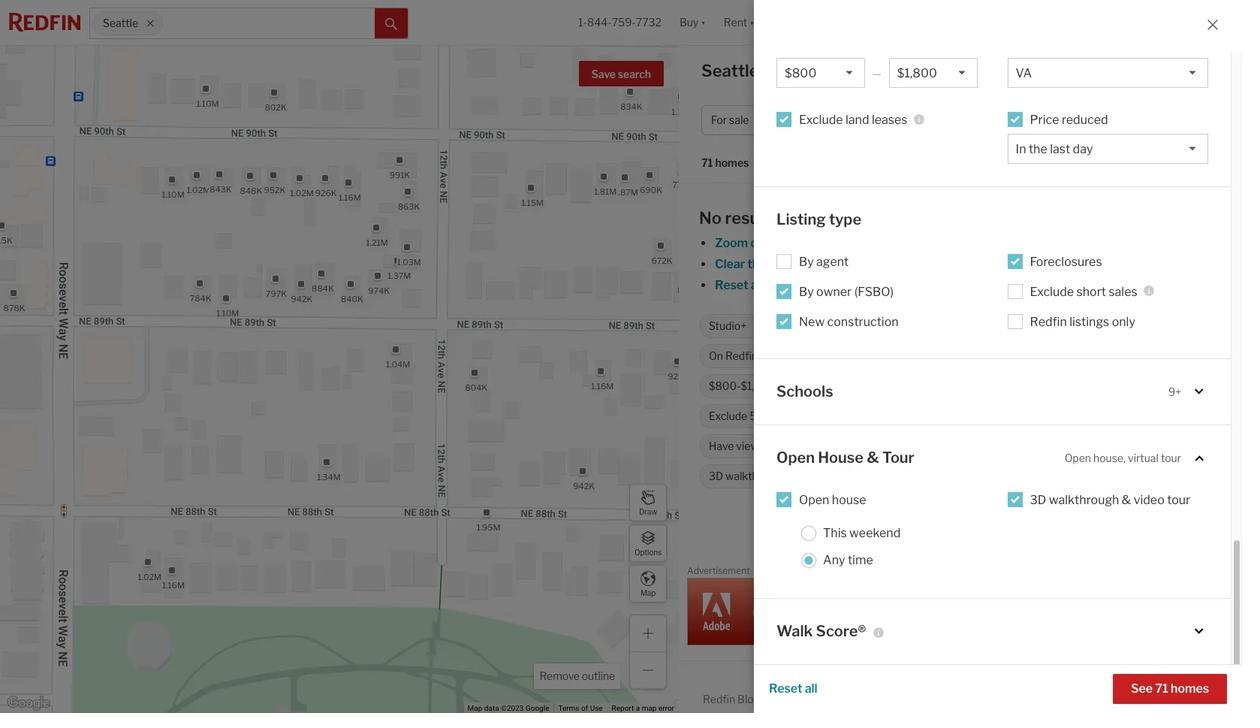 Task type: locate. For each thing, give the bounding box(es) containing it.
1 horizontal spatial no
[[899, 350, 913, 362]]

no results
[[700, 208, 780, 228]]

view
[[737, 440, 759, 453]]

by up or
[[799, 254, 814, 269]]

tour down house
[[829, 470, 850, 483]]

save
[[592, 68, 616, 80]]

2.5+ left baths
[[787, 320, 808, 332]]

studio+ for studio+ / 2.5+ ba
[[996, 114, 1034, 127]]

0 vertical spatial video
[[800, 470, 827, 483]]

redfin for redfin listings only
[[1031, 315, 1068, 329]]

2 vertical spatial more
[[1177, 694, 1207, 708]]

0 horizontal spatial to
[[1000, 278, 1012, 292]]

1 horizontal spatial homes
[[1069, 278, 1107, 292]]

1 vertical spatial 9+
[[899, 440, 912, 453]]

exclude down foreclosures
[[1031, 284, 1075, 299]]

reset right blog
[[769, 682, 803, 696]]

your
[[901, 278, 926, 292]]

9+
[[1169, 385, 1182, 398], [899, 440, 912, 453]]

redfin up up
[[1031, 315, 1068, 329]]

new construction
[[799, 315, 899, 329]]

green
[[799, 440, 829, 453]]

active,
[[1018, 320, 1052, 332]]

2 vertical spatial exclude
[[709, 410, 748, 423]]

942k for 942k
[[574, 481, 595, 491]]

homes inside zoom out clear the map boundary reset all filters or remove one of your filters below to see more homes
[[1069, 278, 1107, 292]]

2.5+ right /
[[1042, 114, 1065, 127]]

2 horizontal spatial &
[[1122, 493, 1132, 507]]

2 horizontal spatial exclude
[[1031, 284, 1075, 299]]

report a map error link
[[612, 704, 675, 712]]

0 vertical spatial map
[[641, 588, 656, 597]]

map down options
[[641, 588, 656, 597]]

price inside button
[[794, 114, 819, 127]]

1 horizontal spatial filters
[[928, 278, 961, 292]]

all down walk score® at right bottom
[[805, 682, 818, 696]]

0 vertical spatial 942k
[[291, 294, 313, 304]]

redfin blog
[[703, 693, 760, 706]]

1 vertical spatial 2.5+
[[787, 320, 808, 332]]

map left data
[[468, 704, 483, 712]]

0 vertical spatial 71
[[702, 157, 713, 169]]

1 horizontal spatial 1.16m
[[339, 192, 361, 203]]

1 vertical spatial walkthrough
[[1050, 493, 1120, 507]]

9+ for 9+ greatschools rating
[[899, 440, 912, 453]]

0 horizontal spatial of
[[582, 704, 588, 712]]

1 horizontal spatial 71
[[1156, 682, 1169, 696]]

of left use
[[582, 704, 588, 712]]

1 horizontal spatial all
[[805, 682, 818, 696]]

one
[[863, 278, 884, 292]]

1 horizontal spatial video
[[1134, 493, 1165, 507]]

more inside zoom out clear the map boundary reset all filters or remove one of your filters below to see more homes
[[1037, 278, 1066, 292]]

all down the
[[751, 278, 764, 292]]

to right up
[[1056, 350, 1066, 362]]

942k inside 942k 884k
[[291, 294, 313, 304]]

no left hoa
[[899, 350, 913, 362]]

homes
[[716, 157, 749, 169], [1069, 278, 1107, 292], [1171, 682, 1210, 696]]

open left house at the right bottom
[[799, 493, 830, 507]]

exclude left land on the right top of the page
[[799, 113, 844, 127]]

any
[[824, 553, 846, 567]]

no up zoom
[[700, 208, 722, 228]]

price left ba
[[1031, 113, 1060, 127]]

home
[[832, 440, 860, 453]]

hoa
[[916, 350, 939, 362]]

redfin up time
[[874, 522, 911, 536]]

house, townhouse, other
[[863, 114, 991, 127]]

0 vertical spatial to
[[1000, 278, 1012, 292]]

ft.
[[796, 380, 806, 393]]

see
[[1132, 682, 1153, 696]]

1 horizontal spatial reset
[[769, 682, 803, 696]]

0 horizontal spatial 2.5+
[[787, 320, 808, 332]]

0 vertical spatial 1.16m
[[339, 192, 361, 203]]

1 vertical spatial 3d
[[1031, 493, 1047, 507]]

0 horizontal spatial video
[[800, 470, 827, 483]]

no
[[700, 208, 722, 228], [899, 350, 913, 362]]

filters down clear the map boundary button
[[766, 278, 800, 292]]

3d walkthrough & video tour down the house,
[[1031, 493, 1191, 507]]

1 by from the top
[[799, 254, 814, 269]]

map
[[641, 588, 656, 597], [468, 704, 483, 712]]

0 horizontal spatial report
[[612, 704, 634, 712]]

map for map
[[641, 588, 656, 597]]

1.03m
[[397, 257, 421, 268]]

1 horizontal spatial report
[[1202, 568, 1224, 576]]

by left owner on the right
[[799, 284, 814, 299]]

1 vertical spatial homes
[[1069, 278, 1107, 292]]

no for no results
[[700, 208, 722, 228]]

house, for house, townhouse, other
[[863, 114, 898, 127]]

remove on redfin more than 180 days image
[[866, 352, 875, 361]]

exclude short sales
[[1031, 284, 1138, 299]]

city guide link
[[1159, 64, 1220, 82]]

land
[[846, 113, 870, 127]]

1.37m
[[388, 270, 411, 281]]

1 horizontal spatial map
[[641, 588, 656, 597]]

71 down "for"
[[702, 157, 713, 169]]

video down green
[[800, 470, 827, 483]]

71
[[702, 157, 713, 169], [1156, 682, 1169, 696]]

1 vertical spatial 71
[[1156, 682, 1169, 696]]

map region
[[0, 0, 826, 713]]

1 horizontal spatial 3d walkthrough & video tour
[[1031, 493, 1191, 507]]

71 right see
[[1156, 682, 1169, 696]]

1 horizontal spatial exclude
[[799, 113, 844, 127]]

remove green home image
[[866, 442, 875, 451]]

7732
[[636, 16, 662, 29]]

open house
[[799, 493, 867, 507]]

0 vertical spatial studio+
[[996, 114, 1034, 127]]

see
[[1014, 278, 1034, 292]]

exclude 55+ communities
[[709, 410, 836, 423]]

1 horizontal spatial studio+
[[996, 114, 1034, 127]]

house,
[[863, 114, 898, 127], [879, 320, 913, 332]]

0 vertical spatial exclude
[[799, 113, 844, 127]]

2 by from the top
[[799, 284, 814, 299]]

1 vertical spatial 1.16m
[[592, 381, 614, 391]]

2 vertical spatial 1.10m
[[217, 308, 239, 319]]

0 horizontal spatial studio+
[[709, 320, 747, 332]]

report a map error
[[612, 704, 675, 712]]

942k down 884k
[[291, 294, 313, 304]]

remove property tax up to $1,250/year image
[[1138, 352, 1147, 361]]

0 vertical spatial of
[[886, 278, 898, 292]]

open down communities
[[777, 449, 815, 467]]

0 horizontal spatial map
[[642, 704, 657, 712]]

video down virtual
[[1134, 493, 1165, 507]]

180
[[813, 350, 832, 362]]

zoom out clear the map boundary reset all filters or remove one of your filters below to see more homes
[[715, 236, 1107, 292]]

0 vertical spatial house,
[[863, 114, 898, 127]]

more left than at the right
[[760, 350, 786, 362]]

table button
[[1183, 159, 1220, 183]]

0 horizontal spatial &
[[790, 470, 798, 483]]

see 71 homes
[[1132, 682, 1210, 696]]

all inside zoom out clear the map boundary reset all filters or remove one of your filters below to see more homes
[[751, 278, 764, 292]]

1 vertical spatial video
[[1134, 493, 1165, 507]]

0 vertical spatial no
[[700, 208, 722, 228]]

exclude for exclude 55+ communities
[[709, 410, 748, 423]]

0 horizontal spatial 71
[[702, 157, 713, 169]]

tour
[[883, 449, 915, 467]]

55+
[[750, 410, 770, 423]]

more right the 'see'
[[1037, 278, 1066, 292]]

1 horizontal spatial price
[[1031, 113, 1060, 127]]

tour down open house, virtual tour
[[1168, 493, 1191, 507]]

0 horizontal spatial 3d
[[709, 470, 724, 483]]

price for price
[[794, 114, 819, 127]]

studio+ left /
[[996, 114, 1034, 127]]

1 vertical spatial 3d walkthrough & video tour
[[1031, 493, 1191, 507]]

more right read at right bottom
[[1177, 694, 1207, 708]]

map right the
[[769, 257, 794, 271]]

1 vertical spatial to
[[1056, 350, 1066, 362]]

854k
[[678, 285, 700, 296]]

1 horizontal spatial of
[[886, 278, 898, 292]]

1 vertical spatial of
[[582, 704, 588, 712]]

1 vertical spatial more
[[760, 350, 786, 362]]

tour right virtual
[[1162, 452, 1182, 465]]

71 homes •
[[702, 157, 760, 170]]

to left the 'see'
[[1000, 278, 1012, 292]]

$800-$1,800/sq. ft.
[[709, 380, 806, 393]]

2 vertical spatial 1.16m
[[162, 580, 185, 591]]

3d walkthrough & video tour down view
[[709, 470, 850, 483]]

townhouse...
[[915, 320, 976, 332]]

walkthrough down view
[[726, 470, 787, 483]]

0 horizontal spatial homes
[[716, 157, 749, 169]]

1 vertical spatial reset
[[769, 682, 803, 696]]

all
[[751, 278, 764, 292], [805, 682, 818, 696]]

None search field
[[163, 8, 375, 38]]

report inside button
[[1202, 568, 1224, 576]]

list box up townhouse,
[[889, 58, 978, 88]]

942k for 942k 884k
[[291, 294, 313, 304]]

studio+ inside button
[[996, 114, 1034, 127]]

open left the house,
[[1065, 452, 1092, 465]]

0 horizontal spatial 3d walkthrough & video tour
[[709, 470, 850, 483]]

942k 884k
[[291, 283, 334, 304]]

under
[[1054, 320, 1083, 332]]

71 inside button
[[1156, 682, 1169, 696]]

0 vertical spatial more
[[1037, 278, 1066, 292]]

redfin for redfin blog
[[703, 693, 736, 706]]

0 horizontal spatial walkthrough
[[726, 470, 787, 483]]

house
[[818, 449, 864, 467]]

listing
[[777, 210, 826, 228]]

price down "seattle, wa homes for sale"
[[794, 114, 819, 127]]

804k
[[465, 383, 488, 393]]

942k left draw button
[[574, 481, 595, 491]]

below
[[963, 278, 997, 292]]

1.04m
[[386, 359, 410, 369]]

studio+ up on
[[709, 320, 747, 332]]

0 vertical spatial homes
[[716, 157, 749, 169]]

1 horizontal spatial 942k
[[574, 481, 595, 491]]

1 vertical spatial 942k
[[574, 481, 595, 491]]

reduced
[[1062, 113, 1109, 127]]

784k
[[190, 293, 211, 304]]

all inside button
[[805, 682, 818, 696]]

0 horizontal spatial 9+
[[899, 440, 912, 453]]

1 horizontal spatial more
[[1037, 278, 1066, 292]]

0 horizontal spatial no
[[700, 208, 722, 228]]

•
[[757, 158, 760, 170]]

1 vertical spatial no
[[899, 350, 913, 362]]

&
[[867, 449, 880, 467], [790, 470, 798, 483], [1122, 493, 1132, 507]]

952k
[[264, 185, 286, 196]]

1.16m
[[339, 192, 361, 203], [592, 381, 614, 391], [162, 580, 185, 591]]

1 vertical spatial map
[[642, 704, 657, 712]]

walk
[[777, 622, 813, 640]]

map right a
[[642, 704, 657, 712]]

1 horizontal spatial map
[[769, 257, 794, 271]]

0 vertical spatial all
[[751, 278, 764, 292]]

map inside button
[[641, 588, 656, 597]]

leases
[[872, 113, 908, 127]]

759-
[[612, 16, 636, 29]]

data
[[485, 704, 499, 712]]

1 vertical spatial house,
[[879, 320, 913, 332]]

reset down clear
[[715, 278, 749, 292]]

exclude down $800-
[[709, 410, 748, 423]]

0 vertical spatial map
[[769, 257, 794, 271]]

see 71 homes button
[[1114, 674, 1228, 704]]

reset inside zoom out clear the map boundary reset all filters or remove one of your filters below to see more homes
[[715, 278, 749, 292]]

1 vertical spatial &
[[790, 470, 798, 483]]

0 horizontal spatial filters
[[766, 278, 800, 292]]

2 horizontal spatial homes
[[1171, 682, 1210, 696]]

report left a
[[612, 704, 634, 712]]

0 horizontal spatial exclude
[[709, 410, 748, 423]]

redfin listings only
[[1031, 315, 1136, 329]]

2 vertical spatial homes
[[1171, 682, 1210, 696]]

0 horizontal spatial reset
[[715, 278, 749, 292]]

0 vertical spatial 2.5+
[[1042, 114, 1065, 127]]

map
[[769, 257, 794, 271], [642, 704, 657, 712]]

report for report ad
[[1202, 568, 1224, 576]]

3d walkthrough & video tour
[[709, 470, 850, 483], [1031, 493, 1191, 507]]

listing type
[[777, 210, 862, 228]]

1-844-759-7732 link
[[579, 16, 662, 29]]

1 horizontal spatial 2.5+
[[1042, 114, 1065, 127]]

draw
[[639, 507, 657, 516]]

outline
[[582, 669, 615, 682]]

filters right your
[[928, 278, 961, 292]]

walkthrough down the house,
[[1050, 493, 1120, 507]]

0 horizontal spatial all
[[751, 278, 764, 292]]

list box down remove studio+ / 2.5+ ba icon
[[1008, 134, 1209, 164]]

house, inside button
[[863, 114, 898, 127]]

2 filters from the left
[[928, 278, 961, 292]]

0 horizontal spatial map
[[468, 704, 483, 712]]

report left ad
[[1202, 568, 1224, 576]]

list box
[[777, 58, 865, 88], [889, 58, 978, 88], [1008, 58, 1209, 88], [1008, 134, 1209, 164]]

0 horizontal spatial price
[[794, 114, 819, 127]]

1 vertical spatial by
[[799, 284, 814, 299]]

list box up price button
[[777, 58, 865, 88]]

0 vertical spatial report
[[1202, 568, 1224, 576]]

of right 'one'
[[886, 278, 898, 292]]

2.5+ baths
[[787, 320, 838, 332]]

terms of use link
[[559, 704, 603, 712]]

type
[[829, 210, 862, 228]]

greatschools
[[915, 440, 981, 453]]

map for map data ©2023 google
[[468, 704, 483, 712]]

redfin left blog
[[703, 693, 736, 706]]



Task type: vqa. For each thing, say whether or not it's contained in the screenshot.
reduced
yes



Task type: describe. For each thing, give the bounding box(es) containing it.
remove 2.5+ baths image
[[846, 322, 855, 331]]

other
[[962, 114, 991, 127]]

by agent
[[799, 254, 849, 269]]

exclude for exclude short sales
[[1031, 284, 1075, 299]]

error
[[659, 704, 675, 712]]

by for by agent
[[799, 254, 814, 269]]

out
[[751, 236, 770, 250]]

options button
[[630, 524, 667, 562]]

834k
[[621, 102, 643, 112]]

2 vertical spatial tour
[[1168, 493, 1191, 507]]

of inside zoom out clear the map boundary reset all filters or remove one of your filters below to see more homes
[[886, 278, 898, 292]]

0 vertical spatial walkthrough
[[726, 470, 787, 483]]

tax
[[1024, 350, 1039, 362]]

this
[[824, 526, 847, 540]]

read more link
[[1145, 692, 1219, 710]]

sales
[[1109, 284, 1138, 299]]

1 horizontal spatial &
[[867, 449, 880, 467]]

options
[[635, 547, 662, 556]]

map inside zoom out clear the map boundary reset all filters or remove one of your filters below to see more homes
[[769, 257, 794, 271]]

clear the map boundary button
[[715, 257, 851, 271]]

1 horizontal spatial 3d
[[1031, 493, 1047, 507]]

reset all filters button
[[715, 278, 801, 292]]

seattle
[[103, 17, 138, 30]]

foreclosures
[[1031, 254, 1103, 269]]

for
[[858, 61, 881, 80]]

photos
[[1126, 160, 1166, 174]]

remove studio+ / 2.5+ ba image
[[1085, 116, 1094, 125]]

ad region
[[688, 577, 1235, 645]]

sale
[[730, 114, 749, 127]]

report for report a map error
[[612, 704, 634, 712]]

0 vertical spatial 3d
[[709, 470, 724, 483]]

1 horizontal spatial to
[[1056, 350, 1066, 362]]

redfin for redfin link at bottom right
[[874, 522, 911, 536]]

0 vertical spatial 1.10m
[[196, 98, 219, 109]]

1-
[[579, 16, 588, 29]]

list box up remove studio+ / 2.5+ ba icon
[[1008, 58, 1209, 88]]

city guide
[[1159, 65, 1217, 80]]

studio+ / 2.5+ ba button
[[986, 105, 1106, 135]]

exclude land leases
[[799, 113, 908, 127]]

remove seattle image
[[146, 19, 155, 28]]

2 horizontal spatial 1.02m
[[290, 188, 314, 198]]

studio+ for studio+
[[709, 320, 747, 332]]

photos button
[[1123, 159, 1183, 181]]

1 vertical spatial tour
[[829, 470, 850, 483]]

71 inside "71 homes •"
[[702, 157, 713, 169]]

score®
[[816, 622, 867, 640]]

short
[[1077, 284, 1107, 299]]

read
[[1145, 694, 1174, 708]]

schools
[[777, 382, 834, 400]]

reset inside button
[[769, 682, 803, 696]]

remove
[[817, 278, 860, 292]]

clear
[[715, 257, 745, 271]]

open for open house & tour
[[777, 449, 815, 467]]

no for no hoa
[[899, 350, 913, 362]]

on redfin more than 180 days
[[709, 350, 857, 362]]

construction
[[828, 315, 899, 329]]

991k
[[390, 169, 410, 180]]

to inside zoom out clear the map boundary reset all filters or remove one of your filters below to see more homes
[[1000, 278, 1012, 292]]

802k
[[265, 102, 287, 113]]

homes inside "71 homes •"
[[716, 157, 749, 169]]

1 filters from the left
[[766, 278, 800, 292]]

929k
[[668, 371, 690, 382]]

$1,250/year
[[1069, 350, 1128, 362]]

remove
[[540, 669, 580, 682]]

walk score® link
[[777, 621, 1209, 642]]

1 vertical spatial 1.10m
[[162, 190, 185, 200]]

/
[[1037, 114, 1040, 127]]

save search
[[592, 68, 651, 80]]

active, under contract/pending
[[1018, 320, 1170, 332]]

$800-
[[709, 380, 741, 393]]

terms
[[559, 704, 580, 712]]

sale
[[884, 61, 918, 80]]

report ad button
[[1202, 568, 1235, 579]]

redfin right on
[[726, 350, 758, 362]]

2 horizontal spatial more
[[1177, 694, 1207, 708]]

1.15m
[[522, 198, 544, 208]]

house, townhouse...
[[879, 320, 976, 332]]

9+ for 9+
[[1169, 385, 1182, 398]]

city
[[1159, 65, 1183, 80]]

green home
[[799, 440, 860, 453]]

779k
[[673, 180, 694, 190]]

google image
[[4, 694, 53, 713]]

have
[[709, 440, 734, 453]]

remove $800-$1,800/sq. ft. image
[[816, 382, 825, 391]]

homes inside button
[[1171, 682, 1210, 696]]

baths
[[811, 320, 838, 332]]

0 vertical spatial 3d walkthrough & video tour
[[709, 470, 850, 483]]

0 horizontal spatial more
[[760, 350, 786, 362]]

0 horizontal spatial 1.16m
[[162, 580, 185, 591]]

results
[[725, 208, 780, 228]]

price reduced
[[1031, 113, 1109, 127]]

for
[[712, 114, 727, 127]]

open for open house
[[799, 493, 830, 507]]

report ad
[[1202, 568, 1235, 576]]

table
[[1186, 160, 1217, 174]]

2 vertical spatial &
[[1122, 493, 1132, 507]]

price for price reduced
[[1031, 113, 1060, 127]]

time
[[848, 553, 874, 567]]

a
[[636, 704, 640, 712]]

0 horizontal spatial 1.02m
[[138, 572, 162, 582]]

walk score®
[[777, 622, 867, 640]]

for sale button
[[702, 105, 778, 135]]

2.5+ inside button
[[1042, 114, 1065, 127]]

$1,800/sq.
[[741, 380, 794, 393]]

days
[[834, 350, 857, 362]]

save search button
[[579, 61, 664, 86]]

—
[[873, 67, 882, 80]]

exclude for exclude land leases
[[799, 113, 844, 127]]

property
[[978, 350, 1022, 362]]

price button
[[784, 105, 847, 135]]

submit search image
[[385, 18, 397, 30]]

redfin link
[[874, 522, 911, 536]]

open house & tour
[[777, 449, 915, 467]]

1 horizontal spatial 1.02m
[[187, 185, 211, 196]]

agent
[[817, 254, 849, 269]]

by owner (fsbo)
[[799, 284, 894, 299]]

remove outline button
[[535, 663, 621, 689]]

848k 863k
[[240, 185, 420, 212]]

map button
[[630, 565, 667, 603]]

0 vertical spatial tour
[[1162, 452, 1182, 465]]

1 horizontal spatial walkthrough
[[1050, 493, 1120, 507]]

seattle, wa homes for sale
[[702, 61, 918, 80]]

terms of use
[[559, 704, 603, 712]]

owner
[[817, 284, 852, 299]]

by for by owner (fsbo)
[[799, 284, 814, 299]]

2 horizontal spatial 1.16m
[[592, 381, 614, 391]]

than
[[788, 350, 811, 362]]

open for open house, virtual tour
[[1065, 452, 1092, 465]]

672k
[[652, 255, 673, 266]]

1.35m
[[672, 107, 696, 117]]

1.34m
[[317, 472, 341, 482]]

new
[[799, 315, 825, 329]]

draw button
[[630, 484, 667, 521]]

blog
[[738, 693, 760, 706]]

1.95m
[[477, 522, 501, 533]]

remove no hoa image
[[945, 352, 954, 361]]

google
[[526, 704, 550, 712]]

house, for house, townhouse...
[[879, 320, 913, 332]]



